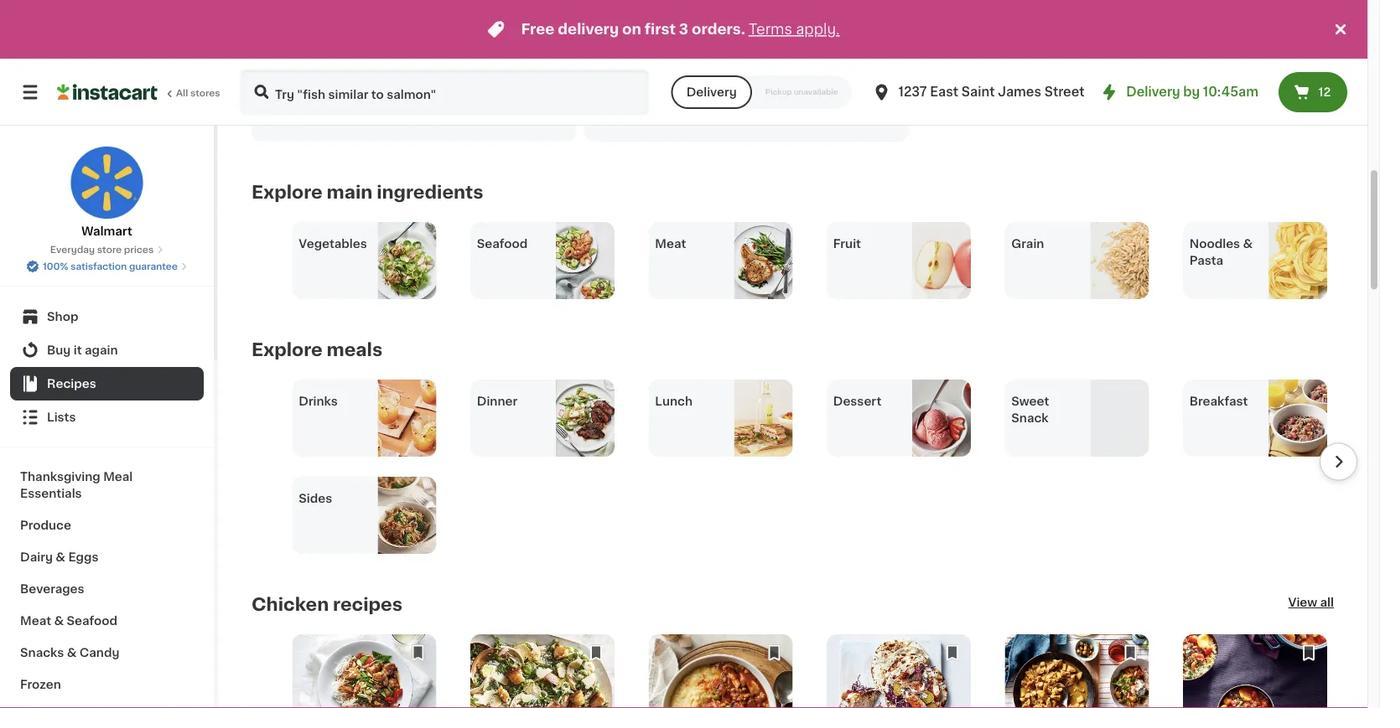 Task type: describe. For each thing, give the bounding box(es) containing it.
explore for explore main ingredients
[[252, 184, 323, 201]]

chicken
[[252, 596, 329, 614]]

delivery button
[[671, 75, 752, 109]]

noodles
[[1190, 239, 1240, 250]]

dairy
[[20, 552, 53, 564]]

1237 east saint james street
[[899, 86, 1085, 98]]

by
[[1183, 86, 1200, 98]]

lunch link
[[648, 380, 793, 457]]

chicken recipes
[[252, 596, 403, 614]]

meat for meat & seafood
[[20, 616, 51, 627]]

on
[[622, 22, 641, 36]]

ordered
[[598, 94, 648, 106]]

1 recipe card group from the left
[[292, 635, 436, 709]]

produce link
[[10, 510, 204, 542]]

recipes for ordered
[[607, 111, 641, 120]]

east
[[930, 86, 959, 98]]

grain link
[[1005, 223, 1149, 300]]

eggs
[[68, 552, 98, 564]]

sweet
[[1012, 396, 1049, 408]]

4 recipe card group from the left
[[827, 635, 971, 709]]

& for snacks
[[67, 647, 77, 659]]

vegetables link
[[292, 223, 436, 300]]

0
[[598, 111, 604, 120]]

delivery by 10:45am link
[[1100, 82, 1259, 102]]

grain
[[1012, 239, 1044, 250]]

all stores link
[[57, 69, 221, 116]]

apply.
[[796, 22, 840, 36]]

recipes for saved
[[273, 111, 307, 120]]

drinks
[[299, 396, 338, 408]]

meal
[[103, 471, 133, 483]]

james
[[998, 86, 1041, 98]]

meat link
[[648, 223, 793, 300]]

guarantee
[[129, 262, 178, 271]]

item carousel region for explore main ingredients
[[252, 223, 1358, 300]]

noodles & pasta link
[[1183, 223, 1327, 300]]

candy
[[79, 647, 119, 659]]

beverages link
[[10, 574, 204, 605]]

dairy & eggs link
[[10, 542, 204, 574]]

terms apply. link
[[749, 22, 840, 36]]

dairy & eggs
[[20, 552, 98, 564]]

buy it again
[[47, 345, 118, 356]]

drinks link
[[292, 380, 436, 457]]

explore for explore meals
[[252, 341, 323, 359]]

service type group
[[671, 75, 852, 109]]

recipes
[[47, 378, 96, 390]]

100% satisfaction guarantee
[[43, 262, 178, 271]]

vegetables
[[299, 239, 367, 250]]

100% satisfaction guarantee button
[[26, 257, 188, 273]]

ordered 0 recipes
[[598, 94, 648, 120]]

everyday store prices
[[50, 245, 154, 255]]

1 horizontal spatial recipes
[[333, 596, 403, 614]]

& for dairy
[[56, 552, 65, 564]]

thanksgiving meal essentials link
[[10, 461, 204, 510]]

snacks
[[20, 647, 64, 659]]

100%
[[43, 262, 68, 271]]

dessert
[[833, 396, 882, 408]]

Search field
[[242, 70, 648, 114]]

ingredients
[[377, 184, 483, 201]]

frozen
[[20, 679, 61, 691]]

dessert link
[[827, 380, 971, 457]]

6 recipe card group from the left
[[1183, 635, 1327, 709]]

all stores
[[176, 88, 220, 98]]

breakfast link
[[1183, 380, 1327, 457]]

it
[[74, 345, 82, 356]]

10:45am
[[1203, 86, 1259, 98]]

seafood link
[[470, 223, 614, 300]]

stores
[[190, 88, 220, 98]]

all
[[1320, 597, 1334, 609]]

shop link
[[10, 300, 204, 334]]

thanksgiving meal essentials
[[20, 471, 133, 500]]

12
[[1319, 86, 1331, 98]]

free
[[521, 22, 555, 36]]



Task type: vqa. For each thing, say whether or not it's contained in the screenshot.
recipes to the left
yes



Task type: locate. For each thing, give the bounding box(es) containing it.
meat & seafood link
[[10, 605, 204, 637]]

meat & seafood
[[20, 616, 117, 627]]

0 vertical spatial seafood
[[477, 239, 528, 250]]

delivery for delivery by 10:45am
[[1126, 86, 1180, 98]]

prices
[[124, 245, 154, 255]]

1 horizontal spatial meat
[[655, 239, 686, 250]]

delivery
[[1126, 86, 1180, 98], [686, 86, 737, 98]]

sweet snack
[[1012, 396, 1049, 425]]

delivery left by at the top of page
[[1126, 86, 1180, 98]]

3 recipe card group from the left
[[648, 635, 793, 709]]

limited time offer region
[[0, 0, 1331, 59]]

snacks & candy link
[[10, 637, 204, 669]]

seafood
[[477, 239, 528, 250], [67, 616, 117, 627]]

meals
[[327, 341, 383, 359]]

1 explore from the top
[[252, 184, 323, 201]]

1 horizontal spatial delivery
[[1126, 86, 1180, 98]]

beverages
[[20, 584, 84, 595]]

raspberry yogurt cereal bowl image
[[252, 0, 413, 78]]

orders.
[[692, 22, 745, 36]]

all
[[176, 88, 188, 98]]

explore main ingredients
[[252, 184, 483, 201]]

store
[[97, 245, 122, 255]]

buy
[[47, 345, 71, 356]]

& left candy
[[67, 647, 77, 659]]

lists link
[[10, 401, 204, 434]]

lunch
[[655, 396, 693, 408]]

& inside the noodles & pasta
[[1243, 239, 1253, 250]]

recipe card group
[[292, 635, 436, 709], [470, 635, 614, 709], [648, 635, 793, 709], [827, 635, 971, 709], [1005, 635, 1149, 709], [1183, 635, 1327, 709]]

essentials
[[20, 488, 82, 500]]

recipes right chicken
[[333, 596, 403, 614]]

produce
[[20, 520, 71, 532]]

& right noodles
[[1243, 239, 1253, 250]]

& left eggs
[[56, 552, 65, 564]]

instacart logo image
[[57, 82, 158, 102]]

snacks & candy
[[20, 647, 119, 659]]

1 horizontal spatial seafood
[[477, 239, 528, 250]]

1 vertical spatial explore
[[252, 341, 323, 359]]

pasta
[[1190, 255, 1224, 267]]

satisfaction
[[71, 262, 127, 271]]

1 vertical spatial meat
[[20, 616, 51, 627]]

recipes down the "saved"
[[273, 111, 307, 120]]

5 recipe card group from the left
[[1005, 635, 1149, 709]]

recipes down ordered
[[607, 111, 641, 120]]

explore left main
[[252, 184, 323, 201]]

walmart logo image
[[70, 146, 144, 220]]

fruit link
[[827, 223, 971, 300]]

0 horizontal spatial seafood
[[67, 616, 117, 627]]

0 horizontal spatial delivery
[[686, 86, 737, 98]]

& down beverages at the bottom of the page
[[54, 616, 64, 627]]

2 recipe card group from the left
[[470, 635, 614, 709]]

& for meat
[[54, 616, 64, 627]]

noodles & pasta
[[1190, 239, 1253, 267]]

terms
[[749, 22, 792, 36]]

again
[[85, 345, 118, 356]]

explore meals
[[252, 341, 383, 359]]

saint
[[962, 86, 995, 98]]

everyday
[[50, 245, 95, 255]]

seafood inside 'seafood' link
[[477, 239, 528, 250]]

item carousel region
[[252, 223, 1358, 300], [252, 380, 1358, 555]]

walmart
[[81, 226, 132, 237]]

explore
[[252, 184, 323, 201], [252, 341, 323, 359]]

meat
[[655, 239, 686, 250], [20, 616, 51, 627]]

recipes link
[[10, 367, 204, 401]]

delivery
[[558, 22, 619, 36]]

item carousel region containing vegetables
[[252, 223, 1358, 300]]

view all
[[1289, 597, 1334, 609]]

buy it again link
[[10, 334, 204, 367]]

None search field
[[240, 69, 650, 116]]

seafood inside meat & seafood link
[[67, 616, 117, 627]]

lists
[[47, 412, 76, 423]]

view all link
[[1289, 595, 1334, 615]]

dinner link
[[470, 380, 614, 457]]

fruit
[[833, 239, 861, 250]]

sweet snack link
[[1005, 380, 1149, 457]]

sides link
[[292, 478, 436, 555]]

free delivery on first 3 orders. terms apply.
[[521, 22, 840, 36]]

2 item carousel region from the top
[[252, 380, 1358, 555]]

1 vertical spatial item carousel region
[[252, 380, 1358, 555]]

2 explore from the top
[[252, 341, 323, 359]]

1237
[[899, 86, 927, 98]]

0 vertical spatial meat
[[655, 239, 686, 250]]

item carousel region containing drinks
[[252, 380, 1358, 555]]

2 horizontal spatial recipes
[[607, 111, 641, 120]]

explore up "drinks"
[[252, 341, 323, 359]]

0 vertical spatial item carousel region
[[252, 223, 1358, 300]]

first
[[645, 22, 676, 36]]

rice cereal energy bars image
[[414, 0, 576, 78]]

saved
[[265, 94, 302, 106]]

shop
[[47, 311, 78, 323]]

delivery by 10:45am
[[1126, 86, 1259, 98]]

0 horizontal spatial meat
[[20, 616, 51, 627]]

0 vertical spatial explore
[[252, 184, 323, 201]]

delivery inside button
[[686, 86, 737, 98]]

delivery for delivery
[[686, 86, 737, 98]]

recipes
[[273, 111, 307, 120], [607, 111, 641, 120], [333, 596, 403, 614]]

3
[[679, 22, 689, 36]]

delivery down orders.
[[686, 86, 737, 98]]

1 item carousel region from the top
[[252, 223, 1358, 300]]

2
[[265, 111, 271, 120]]

0 horizontal spatial recipes
[[273, 111, 307, 120]]

frozen link
[[10, 669, 204, 701]]

street
[[1045, 86, 1085, 98]]

1 vertical spatial seafood
[[67, 616, 117, 627]]

meat for meat
[[655, 239, 686, 250]]

1237 east saint james street button
[[872, 69, 1085, 116]]

& for noodles
[[1243, 239, 1253, 250]]

snack
[[1012, 413, 1049, 425]]

thanksgiving
[[20, 471, 100, 483]]

walmart link
[[70, 146, 144, 240]]

item carousel region for explore meals
[[252, 380, 1358, 555]]

recipes inside saved 2 recipes
[[273, 111, 307, 120]]

saved 2 recipes
[[265, 94, 307, 120]]

everyday store prices link
[[50, 243, 164, 257]]

recipes inside ordered 0 recipes
[[607, 111, 641, 120]]

breakfast
[[1190, 396, 1248, 408]]



